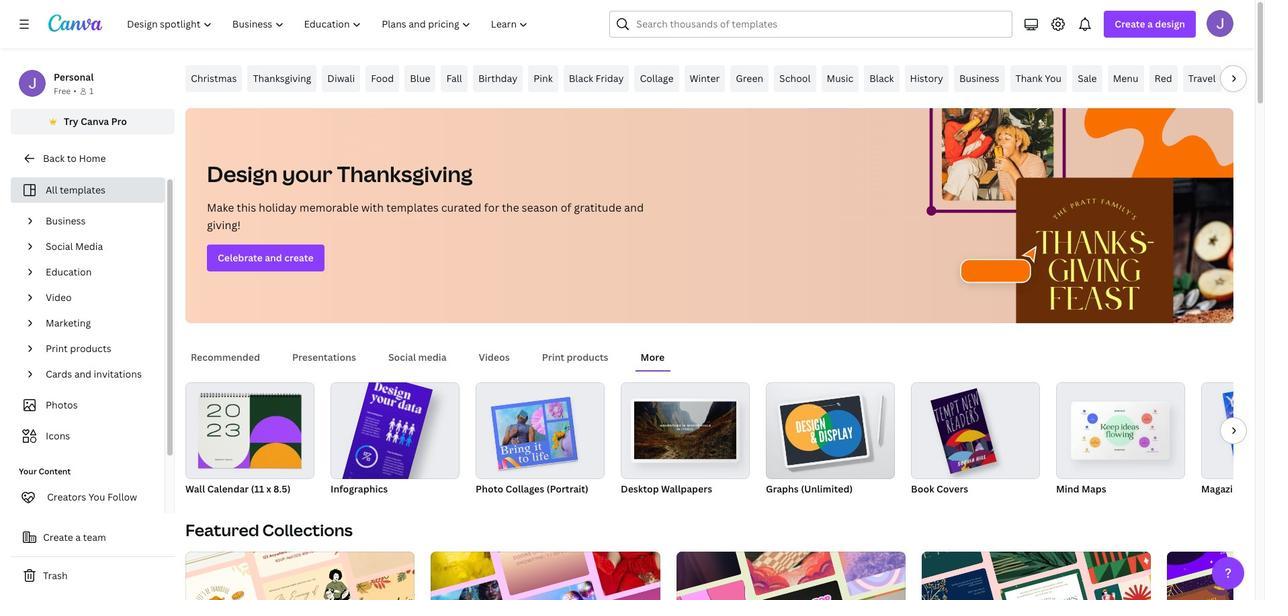 Task type: locate. For each thing, give the bounding box(es) containing it.
1 vertical spatial templates
[[386, 200, 439, 215]]

thanksgiving up the with
[[337, 159, 473, 188]]

music
[[827, 72, 854, 85]]

to
[[67, 152, 77, 165]]

memorable
[[300, 200, 359, 215]]

cards and invitations link
[[40, 362, 157, 387]]

infographic image
[[329, 373, 433, 544], [331, 382, 460, 479]]

create left team
[[43, 531, 73, 544]]

holiday
[[259, 200, 297, 215]]

book cover image
[[911, 382, 1040, 479], [931, 388, 997, 474]]

desktop
[[621, 483, 659, 495]]

black friday link
[[564, 65, 629, 92]]

0 horizontal spatial create
[[43, 531, 73, 544]]

design your thanksgiving image
[[911, 108, 1234, 323]]

2 horizontal spatial and
[[624, 200, 644, 215]]

products inside print products button
[[567, 351, 609, 364]]

featured
[[185, 519, 259, 541]]

mind maps
[[1056, 483, 1107, 495]]

video link
[[40, 285, 157, 310]]

1 vertical spatial business link
[[40, 208, 157, 234]]

photo collages (portrait) link
[[476, 382, 605, 498]]

create inside dropdown button
[[1115, 17, 1146, 30]]

1 horizontal spatial create
[[1115, 17, 1146, 30]]

with
[[361, 200, 384, 215]]

the
[[502, 200, 519, 215]]

create inside 'button'
[[43, 531, 73, 544]]

canva
[[81, 115, 109, 128]]

0 vertical spatial create
[[1115, 17, 1146, 30]]

social for social media
[[388, 351, 416, 364]]

None search field
[[610, 11, 1013, 38]]

products inside print products link
[[70, 342, 111, 355]]

your
[[19, 466, 37, 477]]

and right cards
[[74, 368, 91, 380]]

a
[[1148, 17, 1153, 30], [75, 531, 81, 544]]

print right "videos"
[[542, 351, 565, 364]]

your content
[[19, 466, 71, 477]]

1 horizontal spatial templates
[[386, 200, 439, 215]]

social left media
[[388, 351, 416, 364]]

all
[[46, 183, 57, 196]]

science
[[1232, 72, 1266, 85]]

0 horizontal spatial a
[[75, 531, 81, 544]]

x
[[266, 483, 271, 495]]

0 horizontal spatial business
[[46, 214, 86, 227]]

fall
[[447, 72, 462, 85]]

gratitude
[[574, 200, 622, 215]]

content
[[39, 466, 71, 477]]

collections
[[262, 519, 353, 541]]

friday
[[596, 72, 624, 85]]

black inside "link"
[[870, 72, 894, 85]]

menu
[[1113, 72, 1139, 85]]

thanksgiving left diwali
[[253, 72, 311, 85]]

magazine cover image
[[1202, 382, 1266, 479]]

and inside make this holiday memorable with templates curated for the season of gratitude and giving!
[[624, 200, 644, 215]]

jacob simon image
[[1207, 10, 1234, 37]]

you right thank
[[1045, 72, 1062, 85]]

celebrate and create
[[218, 251, 314, 264]]

0 horizontal spatial products
[[70, 342, 111, 355]]

1 horizontal spatial products
[[567, 351, 609, 364]]

a left team
[[75, 531, 81, 544]]

social media
[[388, 351, 447, 364]]

0 horizontal spatial and
[[74, 368, 91, 380]]

black for black friday
[[569, 72, 593, 85]]

1 horizontal spatial print products
[[542, 351, 609, 364]]

1 horizontal spatial business link
[[954, 65, 1005, 92]]

pink link
[[528, 65, 558, 92]]

wall calendar (11 x 8.5) image
[[185, 382, 315, 479], [198, 395, 301, 468]]

for
[[484, 200, 499, 215]]

0 horizontal spatial you
[[89, 491, 105, 503]]

pro
[[111, 115, 127, 128]]

desktop wallpaper image
[[621, 382, 750, 479], [634, 402, 737, 459]]

templates right all
[[60, 183, 105, 196]]

0 vertical spatial a
[[1148, 17, 1153, 30]]

black left friday
[[569, 72, 593, 85]]

history
[[910, 72, 944, 85]]

print products
[[46, 342, 111, 355], [542, 351, 609, 364]]

a inside 'button'
[[75, 531, 81, 544]]

1 horizontal spatial black
[[870, 72, 894, 85]]

photo collage (portrait) image inside photo collages (portrait) "link"
[[491, 397, 578, 470]]

social media
[[46, 240, 103, 253]]

1 vertical spatial and
[[265, 251, 282, 264]]

1
[[89, 85, 94, 97]]

marketing link
[[40, 310, 157, 336]]

0 horizontal spatial print products
[[46, 342, 111, 355]]

0 vertical spatial social
[[46, 240, 73, 253]]

business up social media
[[46, 214, 86, 227]]

1 horizontal spatial and
[[265, 251, 282, 264]]

business link
[[954, 65, 1005, 92], [40, 208, 157, 234]]

you left follow
[[89, 491, 105, 503]]

business link left thank
[[954, 65, 1005, 92]]

templates right the with
[[386, 200, 439, 215]]

a inside dropdown button
[[1148, 17, 1153, 30]]

products
[[70, 342, 111, 355], [567, 351, 609, 364]]

social
[[46, 240, 73, 253], [388, 351, 416, 364]]

try
[[64, 115, 78, 128]]

book
[[911, 483, 935, 495]]

creators you follow link
[[11, 484, 165, 511]]

and left create at left top
[[265, 251, 282, 264]]

book covers link
[[911, 382, 1040, 498]]

more button
[[636, 345, 670, 370]]

graphs (unlimited) link
[[766, 382, 895, 498]]

covers
[[937, 483, 969, 495]]

sale
[[1078, 72, 1097, 85]]

travel
[[1189, 72, 1216, 85]]

1 horizontal spatial print
[[542, 351, 565, 364]]

a left design
[[1148, 17, 1153, 30]]

1 vertical spatial thanksgiving
[[337, 159, 473, 188]]

business
[[960, 72, 1000, 85], [46, 214, 86, 227]]

2 vertical spatial and
[[74, 368, 91, 380]]

0 horizontal spatial print
[[46, 342, 68, 355]]

red link
[[1150, 65, 1178, 92]]

desktop wallpapers link
[[621, 382, 750, 498]]

social inside button
[[388, 351, 416, 364]]

0 horizontal spatial black
[[569, 72, 593, 85]]

back
[[43, 152, 65, 165]]

1 horizontal spatial you
[[1045, 72, 1062, 85]]

wall calendar (11 x 8.5) image inside wall calendar (11 x 8.5) link
[[198, 395, 301, 468]]

food link
[[366, 65, 399, 92]]

and right gratitude
[[624, 200, 644, 215]]

1 black from the left
[[569, 72, 593, 85]]

school
[[780, 72, 811, 85]]

collages
[[506, 483, 545, 495]]

red
[[1155, 72, 1173, 85]]

0 vertical spatial and
[[624, 200, 644, 215]]

magazine cove
[[1202, 483, 1266, 495]]

0 vertical spatial templates
[[60, 183, 105, 196]]

top level navigation element
[[118, 11, 540, 38]]

products for print products button in the left of the page
[[567, 351, 609, 364]]

free •
[[54, 85, 77, 97]]

graph (unlimited) image
[[766, 382, 895, 479], [780, 395, 868, 466]]

team
[[83, 531, 106, 544]]

1 vertical spatial create
[[43, 531, 73, 544]]

mind map image
[[1056, 382, 1186, 479], [1074, 405, 1166, 457]]

print up cards
[[46, 342, 68, 355]]

0 horizontal spatial social
[[46, 240, 73, 253]]

this
[[237, 200, 256, 215]]

a for design
[[1148, 17, 1153, 30]]

1 horizontal spatial a
[[1148, 17, 1153, 30]]

more
[[641, 351, 665, 364]]

1 vertical spatial business
[[46, 214, 86, 227]]

0 vertical spatial you
[[1045, 72, 1062, 85]]

birthday link
[[473, 65, 523, 92]]

products up the cards and invitations
[[70, 342, 111, 355]]

create a team button
[[11, 524, 175, 551]]

graph (unlimited) image inside graphs (unlimited) link
[[780, 395, 868, 466]]

0 vertical spatial thanksgiving
[[253, 72, 311, 85]]

presentations button
[[287, 345, 362, 370]]

black right music
[[870, 72, 894, 85]]

maps
[[1082, 483, 1107, 495]]

1 vertical spatial you
[[89, 491, 105, 503]]

print products inside button
[[542, 351, 609, 364]]

(unlimited)
[[801, 483, 853, 495]]

2 black from the left
[[870, 72, 894, 85]]

0 vertical spatial business link
[[954, 65, 1005, 92]]

business link up "media"
[[40, 208, 157, 234]]

music link
[[822, 65, 859, 92]]

green link
[[731, 65, 769, 92]]

photos link
[[19, 392, 157, 418]]

video
[[46, 291, 72, 304]]

photo collage (portrait) image
[[476, 382, 605, 479], [491, 397, 578, 470]]

1 vertical spatial social
[[388, 351, 416, 364]]

videos button
[[474, 345, 515, 370]]

templates
[[60, 183, 105, 196], [386, 200, 439, 215]]

products for print products link
[[70, 342, 111, 355]]

social up education
[[46, 240, 73, 253]]

business for the topmost business link
[[960, 72, 1000, 85]]

business left thank
[[960, 72, 1000, 85]]

0 vertical spatial business
[[960, 72, 1000, 85]]

1 vertical spatial a
[[75, 531, 81, 544]]

products left more
[[567, 351, 609, 364]]

1 horizontal spatial social
[[388, 351, 416, 364]]

create left design
[[1115, 17, 1146, 30]]

education
[[46, 265, 92, 278]]

1 horizontal spatial business
[[960, 72, 1000, 85]]

blue
[[410, 72, 430, 85]]

christmas link
[[185, 65, 242, 92]]

print for print products link
[[46, 342, 68, 355]]

print inside button
[[542, 351, 565, 364]]



Task type: vqa. For each thing, say whether or not it's contained in the screenshot.
TikTok Video image
no



Task type: describe. For each thing, give the bounding box(es) containing it.
cove
[[1247, 483, 1266, 495]]

pink
[[534, 72, 553, 85]]

you for thank
[[1045, 72, 1062, 85]]

videos
[[479, 351, 510, 364]]

curated
[[441, 200, 482, 215]]

magazine
[[1202, 483, 1245, 495]]

social media link
[[40, 234, 157, 259]]

print for print products button in the left of the page
[[542, 351, 565, 364]]

graphs (unlimited)
[[766, 483, 853, 495]]

0 horizontal spatial thanksgiving
[[253, 72, 311, 85]]

school link
[[774, 65, 816, 92]]

templates inside make this holiday memorable with templates curated for the season of gratitude and giving!
[[386, 200, 439, 215]]

try canva pro
[[64, 115, 127, 128]]

design your thanksgiving
[[207, 159, 473, 188]]

design
[[1155, 17, 1186, 30]]

icons link
[[19, 423, 157, 449]]

print products for print products button in the left of the page
[[542, 351, 609, 364]]

a for team
[[75, 531, 81, 544]]

you for creators
[[89, 491, 105, 503]]

social for social media
[[46, 240, 73, 253]]

recommended
[[191, 351, 260, 364]]

giving!
[[207, 218, 241, 233]]

green
[[736, 72, 764, 85]]

graphs
[[766, 483, 799, 495]]

print products for print products link
[[46, 342, 111, 355]]

8.5)
[[274, 483, 291, 495]]

celebrate and create link
[[207, 245, 324, 272]]

diwali link
[[322, 65, 360, 92]]

marketing
[[46, 317, 91, 329]]

food
[[371, 72, 394, 85]]

0 horizontal spatial business link
[[40, 208, 157, 234]]

make
[[207, 200, 234, 215]]

birthday
[[478, 72, 518, 85]]

create a team
[[43, 531, 106, 544]]

and for cards and invitations
[[74, 368, 91, 380]]

create for create a team
[[43, 531, 73, 544]]

trash link
[[11, 563, 175, 589]]

home
[[79, 152, 106, 165]]

thank
[[1016, 72, 1043, 85]]

collage
[[640, 72, 674, 85]]

of
[[561, 200, 572, 215]]

wall
[[185, 483, 205, 495]]

1 horizontal spatial thanksgiving
[[337, 159, 473, 188]]

education link
[[40, 259, 157, 285]]

photo collages (portrait)
[[476, 483, 589, 495]]

print products link
[[40, 336, 157, 362]]

sale link
[[1073, 65, 1103, 92]]

celebrate
[[218, 251, 263, 264]]

follow
[[108, 491, 137, 503]]

Search search field
[[637, 11, 1004, 37]]

cards
[[46, 368, 72, 380]]

invitations
[[94, 368, 142, 380]]

collage link
[[635, 65, 679, 92]]

diwali
[[328, 72, 355, 85]]

presentations
[[292, 351, 356, 364]]

season
[[522, 200, 558, 215]]

print products button
[[537, 345, 614, 370]]

infographics link
[[329, 373, 460, 544]]

(portrait)
[[547, 483, 589, 495]]

try canva pro button
[[11, 109, 175, 134]]

thank you link
[[1010, 65, 1067, 92]]

business for leftmost business link
[[46, 214, 86, 227]]

photo
[[476, 483, 503, 495]]

all templates
[[46, 183, 105, 196]]

thanksgiving link
[[248, 65, 317, 92]]

wall calendar (11 x 8.5)
[[185, 483, 291, 495]]

black for black
[[870, 72, 894, 85]]

media
[[418, 351, 447, 364]]

0 horizontal spatial templates
[[60, 183, 105, 196]]

create for create a design
[[1115, 17, 1146, 30]]

creators you follow
[[47, 491, 137, 503]]

photos
[[46, 399, 78, 411]]

magazine cove link
[[1202, 382, 1266, 498]]

featured collections
[[185, 519, 353, 541]]

and for celebrate and create
[[265, 251, 282, 264]]

back to home link
[[11, 145, 175, 172]]

fall link
[[441, 65, 468, 92]]

science link
[[1227, 65, 1266, 92]]

blue link
[[405, 65, 436, 92]]

media
[[75, 240, 103, 253]]

winter
[[690, 72, 720, 85]]

personal
[[54, 71, 94, 83]]

menu link
[[1108, 65, 1144, 92]]



